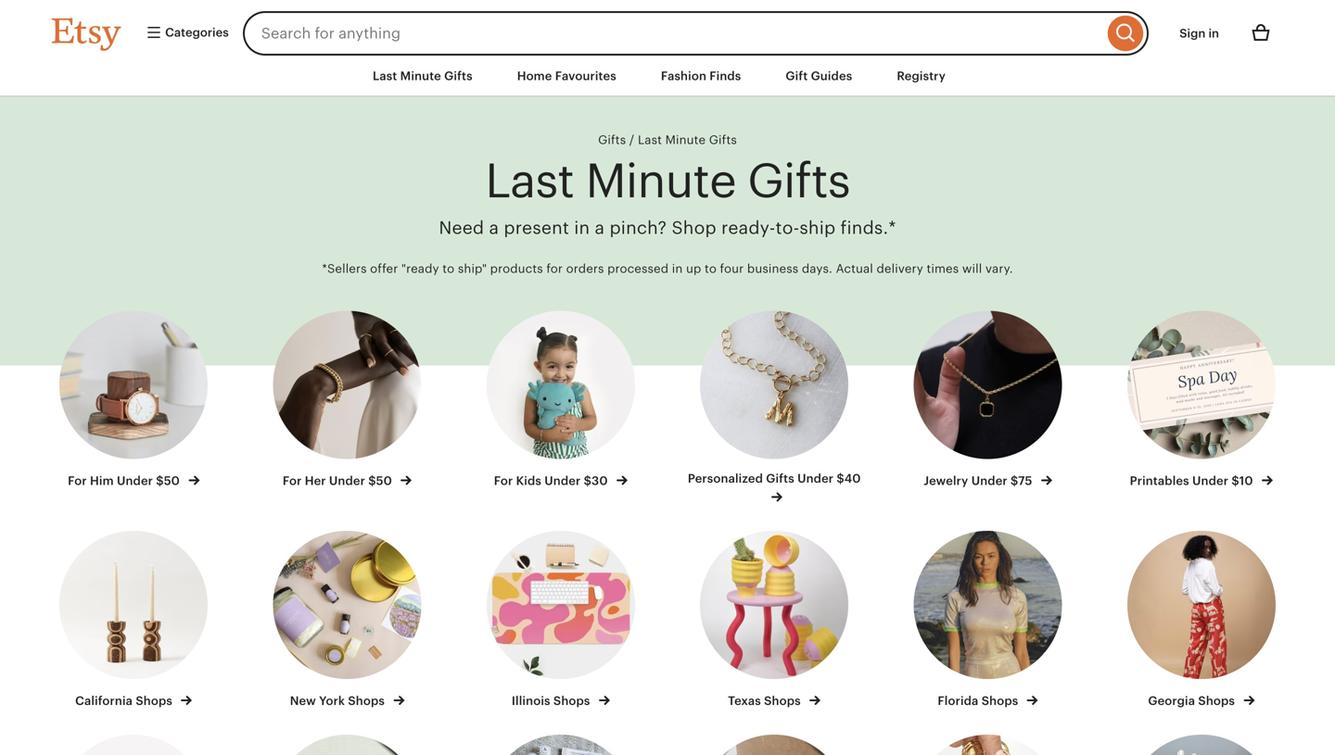 Task type: describe. For each thing, give the bounding box(es) containing it.
for for for him under $50
[[68, 474, 87, 488]]

finds
[[710, 69, 741, 83]]

gifts up to-
[[748, 154, 850, 208]]

ship
[[800, 218, 836, 238]]

offer
[[370, 262, 398, 276]]

her
[[305, 474, 326, 488]]

0 vertical spatial minute
[[400, 69, 441, 83]]

none search field inside banner
[[243, 11, 1149, 56]]

home
[[517, 69, 552, 83]]

1 vertical spatial last minute gifts
[[638, 133, 737, 147]]

texas
[[728, 695, 761, 709]]

new york shops link
[[257, 532, 437, 710]]

*sellers offer "ready to ship" products for orders processed in up to four business days. actual delivery times will vary.
[[322, 262, 1013, 276]]

up
[[686, 262, 701, 276]]

banner containing categories
[[19, 0, 1317, 56]]

personalized gifts under $40 link
[[684, 311, 865, 506]]

need
[[439, 218, 484, 238]]

kids
[[516, 474, 542, 488]]

$40
[[837, 472, 861, 486]]

for kids under $30 link
[[471, 311, 651, 490]]

2 a from the left
[[595, 218, 605, 238]]

under for gifts
[[798, 472, 834, 486]]

finds.*
[[841, 218, 896, 238]]

new
[[290, 695, 316, 709]]

printables
[[1130, 474, 1190, 488]]

$50 for for her under $50
[[368, 474, 392, 488]]

categories button
[[132, 17, 237, 50]]

printables under $10 link
[[1112, 311, 1292, 490]]

pinch?
[[610, 218, 667, 238]]

california shops
[[75, 695, 175, 709]]

delivery
[[877, 262, 924, 276]]

california
[[75, 695, 133, 709]]

actual
[[836, 262, 873, 276]]

shops for illinois
[[554, 695, 590, 709]]

$75
[[1011, 474, 1033, 488]]

guides
[[811, 69, 853, 83]]

business
[[747, 262, 799, 276]]

last minute gifts link
[[359, 59, 487, 93]]

new york shops
[[290, 695, 388, 709]]

gifts down favourites
[[598, 133, 626, 147]]

florida
[[938, 695, 979, 709]]

2 to from the left
[[705, 262, 717, 276]]

last inside menu bar
[[373, 69, 397, 83]]

days.
[[802, 262, 833, 276]]

for her under $50
[[283, 474, 395, 488]]

georgia shops link
[[1112, 532, 1292, 710]]

"ready
[[401, 262, 439, 276]]

under for him
[[117, 474, 153, 488]]

2 vertical spatial last minute gifts
[[485, 154, 850, 208]]

texas shops link
[[684, 532, 865, 710]]

registry
[[897, 69, 946, 83]]

1 vertical spatial in
[[574, 218, 590, 238]]

to-
[[776, 218, 800, 238]]

shops for california
[[136, 695, 172, 709]]

ship"
[[458, 262, 487, 276]]

will
[[962, 262, 982, 276]]

under inside jewelry under $75 link
[[972, 474, 1008, 488]]

under for her
[[329, 474, 365, 488]]

shops for florida
[[982, 695, 1019, 709]]

present
[[504, 218, 569, 238]]

him
[[90, 474, 114, 488]]



Task type: locate. For each thing, give the bounding box(es) containing it.
banner
[[19, 0, 1317, 56]]

jewelry
[[924, 474, 969, 488]]

$50 inside for him under $50 link
[[156, 474, 180, 488]]

in
[[1209, 26, 1219, 40], [574, 218, 590, 238], [672, 262, 683, 276]]

0 horizontal spatial a
[[489, 218, 499, 238]]

2 horizontal spatial last
[[638, 133, 662, 147]]

under left $40
[[798, 472, 834, 486]]

shops for texas
[[764, 695, 801, 709]]

under right him
[[117, 474, 153, 488]]

for left him
[[68, 474, 87, 488]]

0 horizontal spatial $50
[[156, 474, 180, 488]]

fashion finds link
[[647, 59, 755, 93]]

2 horizontal spatial in
[[1209, 26, 1219, 40]]

shops right illinois
[[554, 695, 590, 709]]

sign in
[[1180, 26, 1219, 40]]

0 vertical spatial in
[[1209, 26, 1219, 40]]

gifts right personalized
[[766, 472, 795, 486]]

$50 right him
[[156, 474, 180, 488]]

personalized
[[688, 472, 763, 486]]

sign in button
[[1166, 17, 1233, 50]]

minute
[[400, 69, 441, 83], [665, 133, 706, 147], [586, 154, 736, 208]]

$50 for for him under $50
[[156, 474, 180, 488]]

for
[[546, 262, 563, 276]]

illinois shops
[[512, 695, 593, 709]]

0 horizontal spatial for
[[68, 474, 87, 488]]

shops for georgia
[[1198, 695, 1235, 709]]

vary.
[[986, 262, 1013, 276]]

a right need
[[489, 218, 499, 238]]

gifts
[[444, 69, 473, 83], [598, 133, 626, 147], [709, 133, 737, 147], [748, 154, 850, 208], [766, 472, 795, 486]]

1 a from the left
[[489, 218, 499, 238]]

categories
[[162, 25, 229, 39]]

gift
[[786, 69, 808, 83]]

under
[[798, 472, 834, 486], [117, 474, 153, 488], [329, 474, 365, 488], [545, 474, 581, 488], [972, 474, 1008, 488], [1193, 474, 1229, 488]]

1 for from the left
[[68, 474, 87, 488]]

gifts down finds
[[709, 133, 737, 147]]

registry link
[[883, 59, 960, 93]]

$50
[[156, 474, 180, 488], [368, 474, 392, 488]]

times
[[927, 262, 959, 276]]

shops
[[136, 695, 172, 709], [348, 695, 385, 709], [554, 695, 590, 709], [764, 695, 801, 709], [982, 695, 1019, 709], [1198, 695, 1235, 709]]

orders
[[566, 262, 604, 276]]

0 vertical spatial last minute gifts
[[373, 69, 473, 83]]

0 horizontal spatial last
[[373, 69, 397, 83]]

2 $50 from the left
[[368, 474, 392, 488]]

gifts link
[[598, 133, 626, 147]]

under for kids
[[545, 474, 581, 488]]

in left up
[[672, 262, 683, 276]]

under inside for her under $50 link
[[329, 474, 365, 488]]

for her under $50 link
[[257, 311, 437, 490]]

to right up
[[705, 262, 717, 276]]

ready-
[[722, 218, 776, 238]]

illinois shops link
[[471, 532, 651, 710]]

for for for kids under $30
[[494, 474, 513, 488]]

processed
[[607, 262, 669, 276]]

2 for from the left
[[283, 474, 302, 488]]

shops right "georgia"
[[1198, 695, 1235, 709]]

1 horizontal spatial in
[[672, 262, 683, 276]]

florida shops
[[938, 695, 1022, 709]]

2 shops from the left
[[348, 695, 385, 709]]

1 shops from the left
[[136, 695, 172, 709]]

in up 'orders'
[[574, 218, 590, 238]]

2 vertical spatial in
[[672, 262, 683, 276]]

gift guides link
[[772, 59, 866, 93]]

sign
[[1180, 26, 1206, 40]]

1 vertical spatial last
[[638, 133, 662, 147]]

3 shops from the left
[[554, 695, 590, 709]]

for him under $50
[[68, 474, 183, 488]]

shops right the california
[[136, 695, 172, 709]]

under right "her"
[[329, 474, 365, 488]]

for kids under $30
[[494, 474, 611, 488]]

illinois
[[512, 695, 550, 709]]

$10
[[1232, 474, 1253, 488]]

1 horizontal spatial a
[[595, 218, 605, 238]]

printables under $10
[[1130, 474, 1257, 488]]

$50 right "her"
[[368, 474, 392, 488]]

5 shops from the left
[[982, 695, 1019, 709]]

georgia
[[1148, 695, 1195, 709]]

2 vertical spatial minute
[[586, 154, 736, 208]]

menu bar
[[19, 56, 1317, 98]]

shops right texas at the right bottom
[[764, 695, 801, 709]]

under left $30
[[545, 474, 581, 488]]

menu bar containing last minute gifts
[[19, 56, 1317, 98]]

0 horizontal spatial in
[[574, 218, 590, 238]]

gifts left home
[[444, 69, 473, 83]]

fashion
[[661, 69, 707, 83]]

for
[[68, 474, 87, 488], [283, 474, 302, 488], [494, 474, 513, 488]]

*sellers
[[322, 262, 367, 276]]

to left ship"
[[443, 262, 455, 276]]

under inside "personalized gifts under $40" link
[[798, 472, 834, 486]]

georgia shops
[[1148, 695, 1238, 709]]

3 for from the left
[[494, 474, 513, 488]]

a
[[489, 218, 499, 238], [595, 218, 605, 238]]

for for for her under $50
[[283, 474, 302, 488]]

shops right florida
[[982, 695, 1019, 709]]

gifts inside menu bar
[[444, 69, 473, 83]]

jewelry under $75 link
[[898, 311, 1078, 490]]

last minute gifts
[[373, 69, 473, 83], [638, 133, 737, 147], [485, 154, 850, 208]]

under inside for kids under $30 link
[[545, 474, 581, 488]]

favourites
[[555, 69, 617, 83]]

1 horizontal spatial to
[[705, 262, 717, 276]]

1 vertical spatial minute
[[665, 133, 706, 147]]

personalized gifts under $40
[[688, 472, 861, 486]]

1 horizontal spatial $50
[[368, 474, 392, 488]]

under left $75
[[972, 474, 1008, 488]]

jewelry under $75
[[924, 474, 1036, 488]]

1 horizontal spatial for
[[283, 474, 302, 488]]

for him under $50 link
[[44, 311, 224, 490]]

home favourites link
[[503, 59, 630, 93]]

in right sign
[[1209, 26, 1219, 40]]

2 horizontal spatial for
[[494, 474, 513, 488]]

florida shops link
[[898, 532, 1078, 710]]

1 to from the left
[[443, 262, 455, 276]]

shops right york
[[348, 695, 385, 709]]

fashion finds
[[661, 69, 741, 83]]

1 $50 from the left
[[156, 474, 180, 488]]

2 vertical spatial last
[[485, 154, 574, 208]]

gift guides
[[786, 69, 853, 83]]

shop
[[672, 218, 717, 238]]

products
[[490, 262, 543, 276]]

a left pinch?
[[595, 218, 605, 238]]

0 horizontal spatial to
[[443, 262, 455, 276]]

$50 inside for her under $50 link
[[368, 474, 392, 488]]

4 shops from the left
[[764, 695, 801, 709]]

under inside printables under $10 link
[[1193, 474, 1229, 488]]

$30
[[584, 474, 608, 488]]

for left kids
[[494, 474, 513, 488]]

york
[[319, 695, 345, 709]]

0 vertical spatial last
[[373, 69, 397, 83]]

1 horizontal spatial last
[[485, 154, 574, 208]]

last minute gifts inside menu bar
[[373, 69, 473, 83]]

to
[[443, 262, 455, 276], [705, 262, 717, 276]]

under left $10
[[1193, 474, 1229, 488]]

in inside sign in button
[[1209, 26, 1219, 40]]

6 shops from the left
[[1198, 695, 1235, 709]]

last
[[373, 69, 397, 83], [638, 133, 662, 147], [485, 154, 574, 208]]

None search field
[[243, 11, 1149, 56]]

under inside for him under $50 link
[[117, 474, 153, 488]]

for left "her"
[[283, 474, 302, 488]]

Search for anything text field
[[243, 11, 1104, 56]]

need a present in a pinch? shop ready-to-ship finds.*
[[439, 218, 896, 238]]

california shops link
[[44, 532, 224, 710]]

home favourites
[[517, 69, 617, 83]]

texas shops
[[728, 695, 804, 709]]

four
[[720, 262, 744, 276]]



Task type: vqa. For each thing, say whether or not it's contained in the screenshot.
from within "This comes as a set of 2 Rocks Glasses.  Each of the Rocks Glasses are made from an actual 1 Liter Jameso"
no



